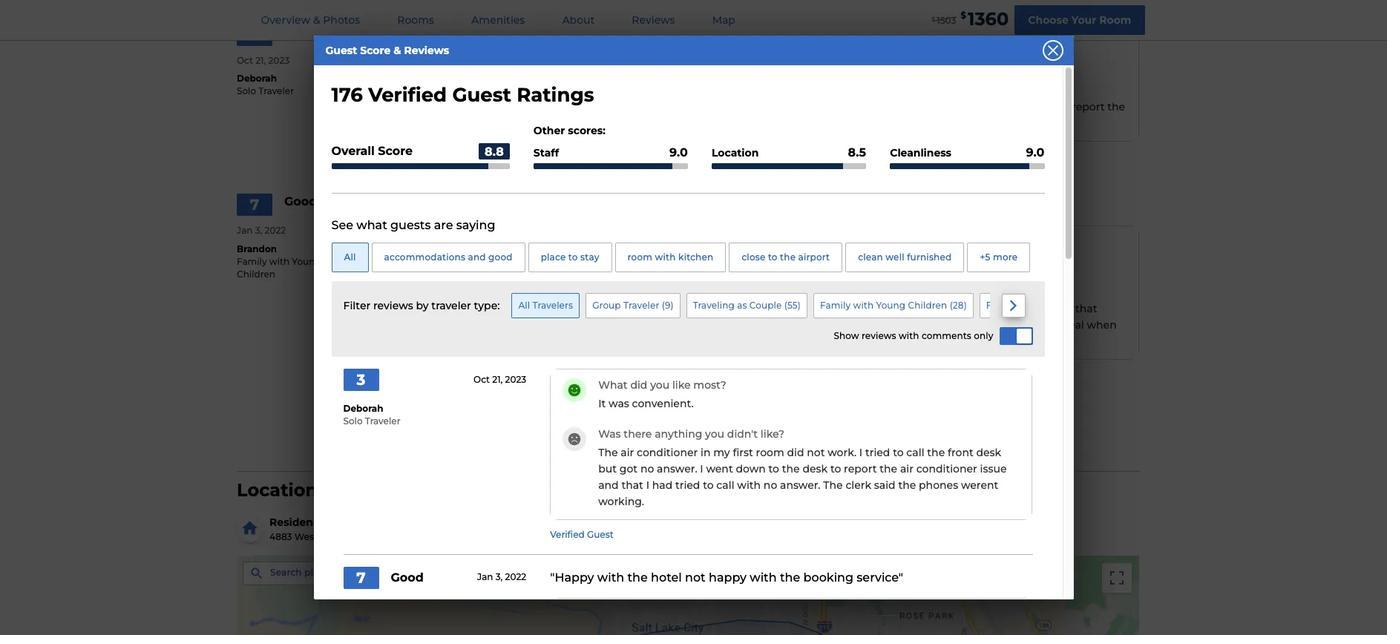 Task type: vqa. For each thing, say whether or not it's contained in the screenshot.
the leftmost 8.1
no



Task type: locate. For each thing, give the bounding box(es) containing it.
a left big
[[1033, 318, 1039, 332]]

that inside was there anything you didn't like? be careful! booking.com actually booked me for the courtyard inn which is right across the parking lot. i am not happy with that move as i specifically reserved a room at the residence inn for the free breakfast (with a large family free breakfast is a big deal when traveling.)
[[1076, 302, 1098, 315]]

happy for good
[[709, 571, 747, 585]]

about button
[[545, 1, 613, 40]]

family
[[912, 318, 944, 332]]

salt
[[413, 516, 434, 529], [425, 531, 443, 543]]

2 ( from the left
[[785, 300, 788, 311]]

jan 3, 2022 up "brandon"
[[237, 225, 286, 236]]

family up only
[[987, 300, 1017, 311]]

verified
[[368, 83, 447, 107], [372, 151, 407, 162], [372, 369, 409, 380], [550, 529, 585, 540]]

1 horizontal spatial a
[[873, 318, 879, 332]]

what did you like most? it was convenient. down amenities
[[421, 33, 549, 65]]

1 vertical spatial children
[[908, 300, 948, 311]]

most? up were
[[516, 235, 549, 248]]

move
[[421, 318, 450, 332]]

with inside was there anything you didn't like? be careful! booking.com actually booked me for the courtyard inn which is right across the parking lot. i am not happy with that move as i specifically reserved a room at the residence inn for the free breakfast (with a large family free breakfast is a big deal when traveling.)
[[1049, 302, 1073, 315]]

1 vertical spatial jan
[[477, 572, 493, 583]]

0 vertical spatial good
[[284, 195, 317, 209]]

score
[[360, 44, 391, 57], [378, 144, 413, 158]]

1 free from the left
[[768, 318, 788, 332]]

0 vertical spatial had
[[584, 116, 604, 130]]

55
[[788, 300, 798, 311]]

) left right
[[798, 300, 801, 311]]

& down rooms button
[[394, 44, 401, 57]]

verified guest right airport
[[550, 529, 614, 540]]

family inside brandon family with young children
[[237, 256, 267, 267]]

you inside was there anything you didn't like? be careful! booking.com actually booked me for the courtyard inn which is right across the parking lot. i am not happy with that move as i specifically reserved a room at the residence inn for the free breakfast (with a large family free breakfast is a big deal when traveling.)
[[527, 284, 547, 297]]

3 ( from the left
[[950, 300, 953, 311]]

first down show all reviews
[[733, 446, 754, 459]]

didn't
[[549, 82, 580, 95], [549, 284, 580, 297], [728, 428, 758, 441]]

ut
[[490, 531, 502, 543]]

score down photos
[[360, 44, 391, 57]]

1 horizontal spatial verified guest
[[550, 529, 614, 540]]

0 vertical spatial hotel
[[473, 198, 504, 212]]

inn inside residence inn by marriott salt lake city airport 4883 west douglas corrigan way, salt lake city, ut
[[329, 516, 347, 529]]

2 9.0 from the left
[[1026, 146, 1045, 160]]

) right lot.
[[964, 300, 967, 311]]

2023 down overview
[[268, 55, 290, 66]]

2 vertical spatial reviews
[[691, 432, 736, 445]]

$
[[961, 10, 967, 21], [932, 16, 936, 23]]

by inside residence inn by marriott salt lake city airport 4883 west douglas corrigan way, salt lake city, ut
[[350, 516, 363, 529]]

0 vertical spatial by
[[416, 300, 429, 313]]

was
[[421, 82, 443, 95], [421, 284, 443, 297], [599, 428, 621, 441]]

work.
[[650, 100, 679, 113], [828, 446, 857, 459]]

& left photos
[[313, 13, 320, 27]]

traveling.)
[[421, 335, 473, 348]]

reviews left the be
[[373, 300, 413, 313]]

filter reviews by traveler type:
[[343, 300, 500, 313]]

tried
[[688, 100, 713, 113], [607, 116, 632, 130], [866, 446, 891, 459], [676, 479, 700, 492]]

Search places or add an address checkbox
[[243, 562, 455, 592], [243, 562, 449, 586]]

lot.
[[948, 302, 964, 315]]

report
[[1072, 100, 1105, 113], [844, 462, 877, 476]]

1 9.0 from the left
[[670, 146, 688, 160]]

3, up "brandon"
[[255, 225, 262, 236]]

) up 'deal'
[[1083, 300, 1087, 311]]

inn
[[710, 318, 727, 332]]

jan down "city,"
[[477, 572, 493, 583]]

0 vertical spatial verified guest
[[372, 151, 436, 162]]

28
[[953, 300, 964, 311]]

as down careful! on the left top
[[453, 318, 464, 332]]

you
[[473, 33, 492, 46], [527, 82, 547, 95], [473, 235, 492, 248], [527, 284, 547, 297], [651, 379, 670, 392], [705, 428, 725, 441]]

2022 up "brandon"
[[265, 225, 286, 236]]

score right the overall
[[378, 144, 413, 158]]

7 up "brandon"
[[250, 196, 259, 214]]

0 vertical spatial phones
[[851, 116, 890, 130]]

0 vertical spatial work.
[[650, 100, 679, 113]]

21, down overview
[[256, 55, 266, 66]]

what down rooms
[[421, 33, 450, 46]]

4 ) from the left
[[1083, 300, 1087, 311]]

0 horizontal spatial for
[[660, 302, 674, 315]]

show for show reviews with comments only
[[834, 331, 860, 342]]

1 horizontal spatial location
[[712, 146, 759, 160]]

inn inside was there anything you didn't like? be careful! booking.com actually booked me for the courtyard inn which is right across the parking lot. i am not happy with that move as i specifically reserved a room at the residence inn for the free breakfast (with a large family free breakfast is a big deal when traveling.)
[[753, 302, 770, 315]]

1 horizontal spatial 7
[[357, 569, 366, 587]]

went down show all reviews button
[[706, 462, 733, 476]]

hotel for good
[[651, 571, 682, 585]]

staff
[[497, 253, 520, 267]]

+5 more
[[980, 252, 1018, 263]]

that down show all reviews button
[[622, 479, 644, 492]]

7 left the an
[[357, 569, 366, 587]]

all
[[344, 252, 356, 263], [519, 300, 530, 311], [674, 432, 688, 445]]

1 horizontal spatial good
[[391, 571, 424, 585]]

tab list
[[242, 0, 754, 40]]

1 vertical spatial it
[[599, 397, 606, 411]]

2 breakfast from the left
[[970, 318, 1020, 332]]

3, down 'ut'
[[496, 572, 503, 583]]

breakfast down right
[[791, 318, 840, 332]]

13
[[1075, 300, 1083, 311]]

1 horizontal spatial said
[[875, 479, 896, 492]]

1 horizontal spatial got
[[848, 100, 866, 113]]

verified guest up guests
[[372, 151, 436, 162]]

jan 3, 2022 down 'ut'
[[477, 572, 527, 583]]

got up 8.5
[[848, 100, 866, 113]]

clerk
[[777, 116, 803, 130], [846, 479, 872, 492]]

oct 21, 2023 down overview
[[237, 55, 290, 66]]

am
[[973, 302, 990, 315]]

2022 down airport
[[505, 572, 527, 583]]

0 horizontal spatial location
[[237, 480, 318, 501]]

0 vertical spatial but
[[827, 100, 845, 113]]

parking
[[904, 302, 945, 315]]

jan up "brandon"
[[237, 225, 253, 236]]

went up the cleanliness
[[934, 100, 961, 113]]

got down show all reviews button
[[620, 462, 638, 476]]

1 vertical spatial report
[[844, 462, 877, 476]]

reviews for with
[[862, 331, 897, 342]]

1 horizontal spatial 2022
[[505, 572, 527, 583]]

0 horizontal spatial my
[[536, 100, 552, 113]]

most?
[[516, 33, 549, 46], [516, 235, 549, 248], [694, 379, 727, 392]]

0 horizontal spatial verified guest
[[372, 151, 436, 162]]

all inside all travelers button
[[519, 300, 530, 311]]

family with teens ( 13 )
[[987, 300, 1087, 311]]

that
[[553, 116, 575, 130], [1076, 302, 1098, 315], [622, 479, 644, 492]]

& inside button
[[313, 13, 320, 27]]

1 vertical spatial deborah
[[343, 403, 384, 415]]

1 vertical spatial in
[[701, 446, 711, 459]]

other scores:
[[534, 124, 606, 137]]

the inside "what did you like most? the room and staff were exceptional."
[[421, 253, 440, 267]]

$ left 1503
[[932, 16, 936, 23]]

as left couple
[[737, 300, 747, 311]]

by up douglas
[[350, 516, 363, 529]]

by up move
[[416, 300, 429, 313]]

had right other
[[584, 116, 604, 130]]

search places or add an address
[[270, 567, 420, 579]]

1 horizontal spatial 21,
[[492, 374, 503, 385]]

2 horizontal spatial a
[[1033, 318, 1039, 332]]

amenities
[[472, 13, 525, 27]]

what down at
[[599, 379, 628, 392]]

1 vertical spatial score
[[378, 144, 413, 158]]

4 ( from the left
[[1072, 300, 1075, 311]]

like up good
[[495, 235, 513, 248]]

good right the an
[[391, 571, 424, 585]]

for right inn
[[730, 318, 744, 332]]

most? down amenities
[[516, 33, 549, 46]]

breakfast down am
[[970, 318, 1020, 332]]

( right parking
[[950, 300, 953, 311]]

1 horizontal spatial that
[[622, 479, 644, 492]]

traveler
[[259, 86, 294, 97], [624, 300, 660, 311], [365, 416, 401, 427]]

good up brandon family with young children
[[284, 195, 317, 209]]

kitchen
[[679, 252, 714, 263]]

&
[[313, 13, 320, 27], [394, 44, 401, 57]]

3,
[[255, 225, 262, 236], [496, 572, 503, 583]]

first
[[555, 100, 575, 113], [733, 446, 754, 459]]

front
[[770, 100, 796, 113], [948, 446, 974, 459]]

your
[[1072, 13, 1097, 26]]

reviews
[[373, 300, 413, 313], [862, 331, 897, 342]]

my
[[536, 100, 552, 113], [714, 446, 730, 459]]

0 horizontal spatial deborah solo traveler
[[237, 73, 294, 97]]

1 vertical spatial werent
[[961, 479, 999, 492]]

1 ) from the left
[[671, 300, 674, 311]]

21,
[[256, 55, 266, 66], [492, 374, 503, 385]]

1 vertical spatial front
[[948, 446, 974, 459]]

what inside "what did you like most? the room and staff were exceptional."
[[421, 235, 450, 248]]

went
[[934, 100, 961, 113], [706, 462, 733, 476]]

air
[[443, 100, 456, 113], [421, 116, 434, 130], [621, 446, 634, 459], [901, 462, 914, 476]]

1 vertical spatial working.
[[599, 495, 644, 508]]

booked
[[597, 302, 637, 315]]

convenient. down amenities button
[[454, 51, 516, 65]]

"happy with the hotel not happy with the booking service" for jan 3, 2022
[[372, 198, 726, 212]]

3 ) from the left
[[964, 300, 967, 311]]

like inside "what did you like most? the room and staff were exceptional."
[[495, 235, 513, 248]]

1 horizontal spatial 9.0
[[1026, 146, 1045, 160]]

conditioner
[[459, 100, 520, 113], [437, 116, 498, 130], [637, 446, 698, 459], [917, 462, 978, 476]]

0 horizontal spatial show
[[641, 432, 671, 445]]

a down actually
[[582, 318, 588, 332]]

most? up show all reviews
[[694, 379, 727, 392]]

9.0 for cleanliness
[[1026, 146, 1045, 160]]

room inside "what did you like most? the room and staff were exceptional."
[[443, 253, 471, 267]]

( right couple
[[785, 300, 788, 311]]

my up other
[[536, 100, 552, 113]]

9.0 for staff
[[670, 146, 688, 160]]

that down ratings at the top of the page
[[553, 116, 575, 130]]

stay
[[581, 252, 600, 263]]

3
[[250, 26, 259, 44], [357, 372, 366, 389]]

had
[[584, 116, 604, 130], [652, 479, 673, 492]]

1 vertical spatial traveler
[[624, 300, 660, 311]]

1 vertical spatial 21,
[[492, 374, 503, 385]]

0 horizontal spatial oct
[[237, 55, 253, 66]]

2 horizontal spatial happy
[[1014, 302, 1047, 315]]

0 horizontal spatial had
[[584, 116, 604, 130]]

1 horizontal spatial free
[[947, 318, 967, 332]]

what did you like most? it was convenient.
[[421, 33, 549, 65], [599, 379, 727, 411]]

inn
[[753, 302, 770, 315], [329, 516, 347, 529]]

0 horizontal spatial got
[[620, 462, 638, 476]]

clean
[[859, 252, 884, 263]]

with inside brandon family with young children
[[269, 256, 290, 267]]

hotel for jan 3, 2022
[[473, 198, 504, 212]]

0 horizontal spatial what did you like most? it was convenient.
[[421, 33, 549, 65]]

1 horizontal spatial booking
[[804, 571, 854, 585]]

( right the teens
[[1072, 300, 1075, 311]]

i
[[682, 100, 685, 113], [928, 100, 932, 113], [578, 116, 581, 130], [967, 302, 970, 315], [467, 318, 470, 332], [860, 446, 863, 459], [700, 462, 704, 476], [646, 479, 650, 492]]

to
[[715, 100, 726, 113], [997, 100, 1008, 113], [1059, 100, 1069, 113], [635, 116, 645, 130], [569, 252, 578, 263], [768, 252, 778, 263], [893, 446, 904, 459], [769, 462, 780, 476], [831, 462, 842, 476], [703, 479, 714, 492]]

young
[[292, 256, 321, 267], [877, 300, 906, 311]]

1 horizontal spatial 3,
[[496, 572, 503, 583]]

1 vertical spatial anything
[[477, 284, 525, 297]]

a left large
[[873, 318, 879, 332]]

close
[[742, 252, 766, 263]]

1 horizontal spatial deborah solo traveler
[[343, 403, 401, 427]]

there
[[446, 82, 474, 95], [446, 284, 474, 297], [624, 428, 652, 441]]

the
[[750, 100, 767, 113], [1010, 100, 1028, 113], [1108, 100, 1126, 113], [830, 116, 848, 130], [450, 198, 470, 212], [602, 198, 623, 212], [780, 252, 796, 263], [677, 302, 695, 315], [883, 302, 901, 315], [635, 318, 653, 332], [747, 318, 765, 332], [928, 446, 945, 459], [782, 462, 800, 476], [880, 462, 898, 476], [899, 479, 916, 492], [628, 571, 648, 585], [780, 571, 801, 585]]

children up family
[[908, 300, 948, 311]]

what down are
[[421, 235, 450, 248]]

convenient. up show all reviews
[[632, 397, 694, 411]]

0 horizontal spatial reviews
[[404, 44, 449, 57]]

my down show all reviews
[[714, 446, 730, 459]]

did
[[453, 33, 470, 46], [609, 100, 626, 113], [453, 235, 470, 248], [631, 379, 648, 392], [787, 446, 805, 459]]

happy
[[531, 198, 569, 212], [1014, 302, 1047, 315], [709, 571, 747, 585]]

family down "brandon"
[[237, 256, 267, 267]]

first up other scores:
[[555, 100, 575, 113]]

is down family with teens ( 13 )
[[1022, 318, 1030, 332]]

reviews down 'across'
[[862, 331, 897, 342]]

rooms button
[[380, 1, 452, 40]]

had down show all reviews button
[[652, 479, 673, 492]]

like down amenities
[[495, 33, 513, 46]]

0 horizontal spatial booking
[[626, 198, 676, 212]]

1 vertical spatial work.
[[828, 446, 857, 459]]

lake left "city,"
[[445, 531, 466, 543]]

with
[[669, 116, 693, 130], [420, 198, 447, 212], [572, 198, 599, 212], [655, 252, 676, 263], [269, 256, 290, 267], [854, 300, 874, 311], [1020, 300, 1040, 311], [1049, 302, 1073, 315], [899, 331, 920, 342], [738, 479, 761, 492], [598, 571, 625, 585], [750, 571, 777, 585]]

young inside brandon family with young children
[[292, 256, 321, 267]]

reserved
[[534, 318, 579, 332]]

free down which
[[768, 318, 788, 332]]

1 horizontal spatial in
[[701, 446, 711, 459]]

1 vertical spatial by
[[350, 516, 363, 529]]

show inside button
[[641, 432, 671, 445]]

) up residence
[[671, 300, 674, 311]]

what did you like most? the room and staff were exceptional.
[[421, 235, 615, 267]]

didn't inside was there anything you didn't like? be careful! booking.com actually booked me for the courtyard inn which is right across the parking lot. i am not happy with that move as i specifically reserved a room at the residence inn for the free breakfast (with a large family free breakfast is a big deal when traveling.)
[[549, 284, 580, 297]]

family up (with in the bottom of the page
[[820, 300, 851, 311]]

room
[[578, 100, 607, 113], [628, 252, 653, 263], [443, 253, 471, 267], [591, 318, 619, 332], [756, 446, 785, 459]]

2 horizontal spatial family
[[987, 300, 1017, 311]]

1 vertical spatial 3
[[357, 372, 366, 389]]

lake left city
[[437, 516, 463, 529]]

1 horizontal spatial work.
[[828, 446, 857, 459]]

0 vertical spatial that
[[553, 116, 575, 130]]

2 vertical spatial what
[[599, 379, 628, 392]]

1 vertical spatial verified guest
[[550, 529, 614, 540]]

salt up the way,
[[413, 516, 434, 529]]

that up 'deal'
[[1076, 302, 1098, 315]]

airport
[[799, 252, 830, 263]]

0 vertical spatial 7
[[250, 196, 259, 214]]

0 vertical spatial werent
[[893, 116, 930, 130]]

you inside "what did you like most? the room and staff were exceptional."
[[473, 235, 492, 248]]

1 ( from the left
[[662, 300, 665, 311]]

teens
[[1043, 300, 1069, 311]]

0 vertical spatial first
[[555, 100, 575, 113]]

family with young children ( 28 )
[[820, 300, 967, 311]]

0 horizontal spatial jan 3, 2022
[[237, 225, 286, 236]]

booking for jan 3, 2022
[[626, 198, 676, 212]]

family
[[237, 256, 267, 267], [820, 300, 851, 311], [987, 300, 1017, 311]]

like up show all reviews
[[673, 379, 691, 392]]

all for all
[[344, 252, 356, 263]]

1 horizontal spatial for
[[730, 318, 744, 332]]

$ right 1503
[[961, 10, 967, 21]]

1 vertical spatial first
[[733, 446, 754, 459]]

0 vertical spatial deborah
[[237, 73, 277, 84]]

0 vertical spatial report
[[1072, 100, 1105, 113]]

1 horizontal spatial by
[[416, 300, 429, 313]]

1 vertical spatial location
[[237, 480, 318, 501]]

2 vertical spatial most?
[[694, 379, 727, 392]]

children down "brandon"
[[237, 268, 275, 280]]

0 horizontal spatial 3
[[250, 26, 259, 44]]

21, down specifically
[[492, 374, 503, 385]]

inn up douglas
[[329, 516, 347, 529]]

careful!
[[438, 302, 477, 315]]

0 horizontal spatial report
[[844, 462, 877, 476]]

0 vertical spatial what
[[421, 33, 450, 46]]

what did you like most? it was convenient. up show all reviews
[[599, 379, 727, 411]]

1 vertical spatial inn
[[329, 516, 347, 529]]

type:
[[474, 300, 500, 313]]

0 vertical spatial for
[[660, 302, 674, 315]]

or
[[337, 567, 346, 579]]

at
[[622, 318, 633, 332]]

2 vertical spatial was
[[599, 428, 621, 441]]

oct 21, 2023 down specifically
[[474, 374, 527, 385]]

breakfast
[[791, 318, 840, 332], [970, 318, 1020, 332]]

( right me
[[662, 300, 665, 311]]

is right 55
[[808, 302, 816, 315]]

1 vertical spatial "happy
[[550, 571, 594, 585]]

free down lot.
[[947, 318, 967, 332]]

salt right the way,
[[425, 531, 443, 543]]

"happy with the hotel not happy with the booking service" for good
[[550, 571, 904, 585]]

1 horizontal spatial working.
[[933, 116, 979, 130]]

1 horizontal spatial &
[[394, 44, 401, 57]]

for right me
[[660, 302, 674, 315]]

2023 down specifically
[[505, 374, 527, 385]]

reviews
[[632, 13, 675, 27], [404, 44, 449, 57], [691, 432, 736, 445]]

0 horizontal spatial phones
[[851, 116, 890, 130]]

inn left which
[[753, 302, 770, 315]]



Task type: describe. For each thing, give the bounding box(es) containing it.
0 horizontal spatial that
[[553, 116, 575, 130]]

0 vertical spatial working.
[[933, 116, 979, 130]]

show all reviews button
[[627, 424, 749, 454]]

3 a from the left
[[1033, 318, 1039, 332]]

happy for jan 3, 2022
[[531, 198, 569, 212]]

0 horizontal spatial clerk
[[777, 116, 803, 130]]

reviews for by
[[373, 300, 413, 313]]

room
[[1100, 13, 1132, 26]]

2 vertical spatial anything
[[655, 428, 703, 441]]

all travelers
[[519, 300, 573, 311]]

0 vertical spatial like?
[[583, 82, 607, 95]]

1 a from the left
[[582, 318, 588, 332]]

score for other scores:
[[378, 144, 413, 158]]

0 horizontal spatial in
[[523, 100, 533, 113]]

comments
[[922, 331, 972, 342]]

1 horizontal spatial it
[[599, 397, 606, 411]]

1 vertical spatial said
[[875, 479, 896, 492]]

service" for good
[[857, 571, 904, 585]]

city,
[[469, 531, 488, 543]]

brandon
[[237, 244, 277, 255]]

0 vertical spatial oct
[[237, 55, 253, 66]]

saying
[[456, 218, 496, 232]]

about
[[562, 13, 595, 27]]

0 horizontal spatial $
[[932, 16, 936, 23]]

1 horizontal spatial front
[[948, 446, 974, 459]]

1 horizontal spatial what did you like most? it was convenient.
[[599, 379, 727, 411]]

1 vertical spatial 3,
[[496, 572, 503, 583]]

see what guests are saying
[[332, 218, 496, 232]]

0 vertical spatial didn't
[[549, 82, 580, 95]]

couple
[[750, 300, 782, 311]]

1 vertical spatial got
[[620, 462, 638, 476]]

0 vertical spatial was
[[421, 82, 443, 95]]

ratings
[[517, 83, 594, 107]]

1 horizontal spatial children
[[908, 300, 948, 311]]

by for inn
[[350, 516, 363, 529]]

courtyard
[[697, 302, 750, 315]]

0 vertical spatial lake
[[437, 516, 463, 529]]

choose your room
[[1029, 13, 1132, 26]]

0 vertical spatial most?
[[516, 33, 549, 46]]

0 vertical spatial is
[[808, 302, 816, 315]]

"happy for good
[[550, 571, 594, 585]]

0 vertical spatial 21,
[[256, 55, 266, 66]]

overview & photos button
[[243, 1, 378, 40]]

places
[[305, 567, 334, 579]]

place to stay
[[541, 252, 600, 263]]

1 horizontal spatial deborah
[[343, 403, 384, 415]]

actually
[[553, 302, 594, 315]]

me
[[639, 302, 657, 315]]

family for family with young children ( 28 )
[[820, 300, 851, 311]]

1 vertical spatial oct
[[474, 374, 490, 385]]

most? inside "what did you like most? the room and staff were exceptional."
[[516, 235, 549, 248]]

0 horizontal spatial working.
[[599, 495, 644, 508]]

as inside was there anything you didn't like? be careful! booking.com actually booked me for the courtyard inn which is right across the parking lot. i am not happy with that move as i specifically reserved a room at the residence inn for the free breakfast (with a large family free breakfast is a big deal when traveling.)
[[453, 318, 464, 332]]

0 horizontal spatial 2022
[[265, 225, 286, 236]]

was inside was there anything you didn't like? be careful! booking.com actually booked me for the courtyard inn which is right across the parking lot. i am not happy with that move as i specifically reserved a room at the residence inn for the free breakfast (with a large family free breakfast is a big deal when traveling.)
[[421, 284, 443, 297]]

furnished
[[907, 252, 952, 263]]

0 horizontal spatial deborah
[[237, 73, 277, 84]]

across
[[847, 302, 881, 315]]

traveler
[[432, 300, 471, 313]]

clean well furnished
[[859, 252, 952, 263]]

booking for good
[[804, 571, 854, 585]]

1 horizontal spatial as
[[737, 300, 747, 311]]

0 vertical spatial went
[[934, 100, 961, 113]]

$ 1503 $ 1360
[[932, 8, 1009, 29]]

1 horizontal spatial but
[[827, 100, 845, 113]]

1 horizontal spatial clerk
[[846, 479, 872, 492]]

176
[[332, 83, 363, 107]]

rooms
[[397, 13, 434, 27]]

8.5
[[848, 146, 867, 160]]

did inside "what did you like most? the room and staff were exceptional."
[[453, 235, 470, 248]]

when
[[1087, 318, 1117, 332]]

0 vertical spatial issue
[[501, 116, 527, 130]]

2 vertical spatial like
[[673, 379, 691, 392]]

map
[[713, 13, 736, 27]]

which
[[773, 302, 805, 315]]

176 verified guest ratings
[[332, 83, 594, 107]]

1 horizontal spatial down
[[964, 100, 994, 113]]

are
[[434, 218, 453, 232]]

1 horizontal spatial was
[[609, 397, 630, 411]]

way,
[[401, 531, 423, 543]]

specifically
[[473, 318, 531, 332]]

like? inside was there anything you didn't like? be careful! booking.com actually booked me for the courtyard inn which is right across the parking lot. i am not happy with that move as i specifically reserved a room at the residence inn for the free breakfast (with a large family free breakfast is a big deal when traveling.)
[[583, 284, 607, 297]]

0 horizontal spatial said
[[806, 116, 827, 130]]

residence
[[270, 516, 326, 529]]

2 vertical spatial there
[[624, 428, 652, 441]]

traveling
[[693, 300, 735, 311]]

map button
[[695, 1, 754, 40]]

2 vertical spatial that
[[622, 479, 644, 492]]

0 horizontal spatial good
[[284, 195, 317, 209]]

4883
[[270, 531, 292, 543]]

1 vertical spatial but
[[599, 462, 617, 476]]

traveling as couple ( 55 )
[[693, 300, 801, 311]]

0 horizontal spatial was
[[431, 51, 451, 65]]

show for show all reviews
[[641, 432, 671, 445]]

1 horizontal spatial oct 21, 2023
[[474, 374, 527, 385]]

scores:
[[568, 124, 606, 137]]

0 vertical spatial was there anything you didn't like? the air conditioner in my first room did not work. i tried to call the front desk but got no answer. i went down to the desk to report the air conditioner issue and that i had tried to call with no answer. the clerk said the phones werent working.
[[421, 82, 1126, 130]]

0 vertical spatial convenient.
[[454, 51, 516, 65]]

1 horizontal spatial first
[[733, 446, 754, 459]]

service" for jan 3, 2022
[[679, 198, 726, 212]]

group
[[593, 300, 621, 311]]

children inside brandon family with young children
[[237, 268, 275, 280]]

1 horizontal spatial is
[[1022, 318, 1030, 332]]

staff
[[534, 146, 559, 160]]

0 vertical spatial it
[[421, 51, 428, 65]]

1 vertical spatial salt
[[425, 531, 443, 543]]

1 vertical spatial 2022
[[505, 572, 527, 583]]

1 vertical spatial down
[[736, 462, 766, 476]]

booking.com
[[479, 302, 550, 315]]

0 horizontal spatial werent
[[893, 116, 930, 130]]

0 vertical spatial deborah solo traveler
[[237, 73, 294, 97]]

marriott
[[366, 516, 410, 529]]

tab list containing overview & photos
[[242, 0, 754, 40]]

0 vertical spatial front
[[770, 100, 796, 113]]

0 horizontal spatial work.
[[650, 100, 679, 113]]

score for 176
[[360, 44, 391, 57]]

accommodations and good
[[384, 252, 513, 263]]

0 vertical spatial anything
[[477, 82, 525, 95]]

0 vertical spatial oct 21, 2023
[[237, 55, 290, 66]]

1 vertical spatial lake
[[445, 531, 466, 543]]

1 vertical spatial my
[[714, 446, 730, 459]]

overview
[[261, 13, 310, 27]]

was there anything you didn't like? be careful! booking.com actually booked me for the courtyard inn which is right across the parking lot. i am not happy with that move as i specifically reserved a room at the residence inn for the free breakfast (with a large family free breakfast is a big deal when traveling.)
[[421, 284, 1117, 348]]

big
[[1042, 318, 1059, 332]]

1 vertical spatial was there anything you didn't like? the air conditioner in my first room did not work. i tried to call the front desk but got no answer. i went down to the desk to report the air conditioner issue and that i had tried to call with no answer. the clerk said the phones werent working.
[[599, 428, 1007, 508]]

address
[[384, 567, 420, 579]]

all travelers button
[[512, 294, 580, 319]]

0 horizontal spatial 2023
[[268, 55, 290, 66]]

by for reviews
[[416, 300, 429, 313]]

1 breakfast from the left
[[791, 318, 840, 332]]

deal
[[1062, 318, 1085, 332]]

0 vertical spatial got
[[848, 100, 866, 113]]

residence inn by marriott salt lake city airport 4883 west douglas corrigan way, salt lake city, ut
[[270, 516, 529, 543]]

0 horizontal spatial jan
[[237, 225, 253, 236]]

1 vertical spatial 7
[[357, 569, 366, 587]]

1 horizontal spatial convenient.
[[632, 397, 694, 411]]

photos
[[323, 13, 360, 27]]

overview & photos
[[261, 13, 360, 27]]

show reviews with comments only
[[834, 331, 994, 342]]

more
[[994, 252, 1018, 263]]

2 ) from the left
[[798, 300, 801, 311]]

2 vertical spatial didn't
[[728, 428, 758, 441]]

anything inside was there anything you didn't like? be careful! booking.com actually booked me for the courtyard inn which is right across the parking lot. i am not happy with that move as i specifically reserved a room at the residence inn for the free breakfast (with a large family free breakfast is a big deal when traveling.)
[[477, 284, 525, 297]]

2 free from the left
[[947, 318, 967, 332]]

"happy for jan 3, 2022
[[372, 198, 416, 212]]

accommodations
[[384, 252, 466, 263]]

1 horizontal spatial 3
[[357, 372, 366, 389]]

1 horizontal spatial had
[[652, 479, 673, 492]]

1 vertical spatial good
[[391, 571, 424, 585]]

filter
[[343, 300, 371, 313]]

douglas
[[320, 531, 358, 543]]

map region
[[153, 486, 1293, 636]]

room with kitchen
[[628, 252, 714, 263]]

0 vertical spatial location
[[712, 146, 759, 160]]

add
[[349, 567, 367, 579]]

choose your room button
[[1015, 5, 1145, 35]]

brandon family with young children
[[237, 244, 321, 280]]

+5
[[980, 252, 991, 263]]

close to the airport
[[742, 252, 830, 263]]

all for all travelers
[[519, 300, 530, 311]]

1 horizontal spatial jan 3, 2022
[[477, 572, 527, 583]]

large
[[882, 318, 909, 332]]

be
[[421, 302, 435, 315]]

there inside was there anything you didn't like? be careful! booking.com actually booked me for the courtyard inn which is right across the parking lot. i am not happy with that move as i specifically reserved a room at the residence inn for the free breakfast (with a large family free breakfast is a big deal when traveling.)
[[446, 284, 474, 297]]

only
[[974, 331, 994, 342]]

2 a from the left
[[873, 318, 879, 332]]

see
[[332, 218, 353, 232]]

0 horizontal spatial traveler
[[259, 86, 294, 97]]

0 vertical spatial there
[[446, 82, 474, 95]]

2 vertical spatial like?
[[761, 428, 785, 441]]

not inside was there anything you didn't like? be careful! booking.com actually booked me for the courtyard inn which is right across the parking lot. i am not happy with that move as i specifically reserved a room at the residence inn for the free breakfast (with a large family free breakfast is a big deal when traveling.)
[[993, 302, 1011, 315]]

1 horizontal spatial phones
[[919, 479, 959, 492]]

reviews inside 'button'
[[632, 13, 675, 27]]

family for family with teens ( 13 )
[[987, 300, 1017, 311]]

overall score
[[332, 144, 413, 158]]

1 vertical spatial solo
[[343, 416, 363, 427]]

1503
[[937, 15, 957, 26]]

happy inside was there anything you didn't like? be careful! booking.com actually booked me for the courtyard inn which is right across the parking lot. i am not happy with that move as i specifically reserved a room at the residence inn for the free breakfast (with a large family free breakfast is a big deal when traveling.)
[[1014, 302, 1047, 315]]

reviews inside button
[[691, 432, 736, 445]]

0 horizontal spatial first
[[555, 100, 575, 113]]

2 horizontal spatial traveler
[[624, 300, 660, 311]]

0 vertical spatial like
[[495, 33, 513, 46]]

0 vertical spatial salt
[[413, 516, 434, 529]]

1 horizontal spatial jan
[[477, 572, 493, 583]]

0 vertical spatial my
[[536, 100, 552, 113]]

choose
[[1029, 13, 1069, 26]]

all inside show all reviews button
[[674, 432, 688, 445]]

1 horizontal spatial 2023
[[505, 374, 527, 385]]

an
[[369, 567, 381, 579]]

were
[[523, 253, 549, 267]]

0 horizontal spatial 7
[[250, 196, 259, 214]]

1 horizontal spatial issue
[[981, 462, 1007, 476]]

room inside was there anything you didn't like? be careful! booking.com actually booked me for the courtyard inn which is right across the parking lot. i am not happy with that move as i specifically reserved a room at the residence inn for the free breakfast (with a large family free breakfast is a big deal when traveling.)
[[591, 318, 619, 332]]

right
[[819, 302, 845, 315]]

1 vertical spatial young
[[877, 300, 906, 311]]

place
[[541, 252, 566, 263]]

and inside "what did you like most? the room and staff were exceptional."
[[474, 253, 494, 267]]

guests
[[391, 218, 431, 232]]

good
[[489, 252, 513, 263]]



